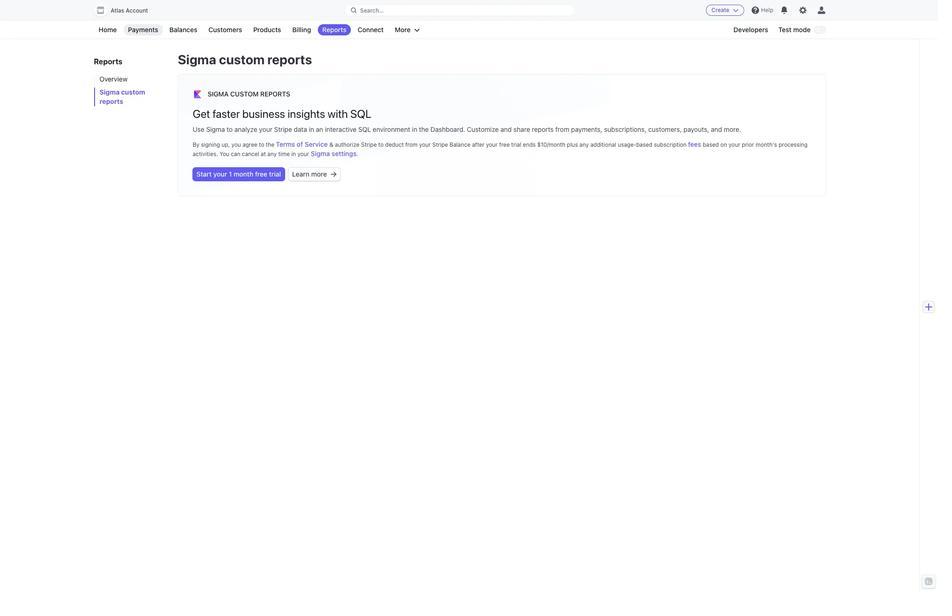 Task type: describe. For each thing, give the bounding box(es) containing it.
business
[[242, 107, 285, 120]]

connect
[[358, 26, 384, 34]]

your inside button
[[213, 170, 227, 178]]

faster
[[213, 107, 240, 120]]

payouts,
[[684, 125, 709, 133]]

2 and from the left
[[711, 125, 722, 133]]

terms of service link
[[276, 140, 328, 149]]

activities.
[[193, 151, 218, 158]]

use
[[193, 125, 204, 133]]

balances link
[[165, 24, 202, 35]]

customize
[[467, 125, 499, 133]]

free inside button
[[255, 170, 267, 178]]

with
[[328, 107, 348, 120]]

any inside the by signing up, you agree to the terms of service & authorize stripe to deduct from your stripe balance after your free trial ends $10/month plus any additional usage-based subscription fees
[[580, 141, 589, 148]]

2 vertical spatial reports
[[532, 125, 554, 133]]

can
[[231, 151, 240, 158]]

test mode
[[779, 26, 811, 34]]

analyze
[[234, 125, 257, 133]]

interactive
[[325, 125, 357, 133]]

authorize
[[335, 141, 360, 148]]

agree
[[243, 141, 257, 148]]

dashboard.
[[431, 125, 465, 133]]

the inside the by signing up, you agree to the terms of service & authorize stripe to deduct from your stripe balance after your free trial ends $10/month plus any additional usage-based subscription fees
[[266, 141, 274, 148]]

fees
[[688, 140, 701, 148]]

terms
[[276, 140, 295, 148]]

learn more
[[292, 170, 327, 178]]

1 horizontal spatial in
[[309, 125, 314, 133]]

0 vertical spatial the
[[419, 125, 429, 133]]

based on your prior month's processing activities. you can cancel at any time in your
[[193, 141, 808, 158]]

$10/month
[[537, 141, 565, 148]]

by
[[193, 141, 199, 148]]

sigma custom reports link
[[94, 88, 168, 106]]

start your 1 month free trial
[[196, 170, 281, 178]]

search…
[[360, 7, 384, 14]]

help
[[761, 7, 773, 14]]

2 horizontal spatial to
[[378, 141, 384, 148]]

service
[[305, 140, 328, 148]]

connect link
[[353, 24, 388, 35]]

overview
[[100, 75, 128, 83]]

home
[[99, 26, 117, 34]]

1 and from the left
[[501, 125, 512, 133]]

your down business
[[259, 125, 272, 133]]

reports link
[[318, 24, 351, 35]]

fees link
[[688, 140, 701, 149]]

balances
[[169, 26, 197, 34]]

sigma settings .
[[311, 150, 358, 158]]

subscriptions,
[[604, 125, 647, 133]]

you
[[220, 151, 229, 158]]

free inside the by signing up, you agree to the terms of service & authorize stripe to deduct from your stripe balance after your free trial ends $10/month plus any additional usage-based subscription fees
[[499, 141, 510, 148]]

create button
[[706, 5, 744, 16]]

learn
[[292, 170, 310, 178]]

share
[[514, 125, 530, 133]]

your down terms of service link
[[298, 151, 309, 158]]

notifications image
[[781, 7, 788, 14]]

you
[[231, 141, 241, 148]]

processing
[[779, 141, 808, 148]]

developers
[[734, 26, 768, 34]]

up,
[[222, 141, 230, 148]]

signing
[[201, 141, 220, 148]]

payments
[[128, 26, 158, 34]]

sigma settings link
[[311, 149, 357, 158]]

account
[[126, 7, 148, 14]]

billing
[[292, 26, 311, 34]]

1 horizontal spatial reports
[[260, 90, 290, 98]]

from inside the by signing up, you agree to the terms of service & authorize stripe to deduct from your stripe balance after your free trial ends $10/month plus any additional usage-based subscription fees
[[405, 141, 418, 148]]

more.
[[724, 125, 741, 133]]

1 horizontal spatial stripe
[[361, 141, 377, 148]]

use sigma to analyze your stripe data in an interactive sql environment in the dashboard. customize and share reports from payments, subscriptions, customers, payouts, and more.
[[193, 125, 741, 133]]

month
[[234, 170, 253, 178]]

trial inside button
[[269, 170, 281, 178]]

of
[[297, 140, 303, 148]]

your down 'dashboard.'
[[419, 141, 431, 148]]

2 horizontal spatial stripe
[[432, 141, 448, 148]]

Search… search field
[[345, 4, 574, 16]]

plus
[[567, 141, 578, 148]]

start your 1 month free trial button
[[193, 168, 285, 181]]

more
[[311, 170, 327, 178]]

balance
[[450, 141, 471, 148]]

in inside based on your prior month's processing activities. you can cancel at any time in your
[[291, 151, 296, 158]]

payments link
[[123, 24, 163, 35]]

your right after
[[486, 141, 498, 148]]

learn more link
[[288, 168, 340, 181]]

at
[[261, 151, 266, 158]]



Task type: vqa. For each thing, say whether or not it's contained in the screenshot.
leftmost comply
no



Task type: locate. For each thing, give the bounding box(es) containing it.
0 vertical spatial reports
[[267, 52, 312, 67]]

1 based from the left
[[636, 141, 652, 148]]

to up at
[[259, 141, 264, 148]]

0 vertical spatial sigma custom reports
[[178, 52, 312, 67]]

trial
[[511, 141, 521, 148], [269, 170, 281, 178]]

reports right billing
[[322, 26, 347, 34]]

sigma down service
[[311, 150, 330, 158]]

1 vertical spatial any
[[267, 151, 277, 158]]

reports
[[267, 52, 312, 67], [100, 97, 123, 105], [532, 125, 554, 133]]

1 horizontal spatial and
[[711, 125, 722, 133]]

atlas
[[111, 7, 124, 14]]

0 horizontal spatial based
[[636, 141, 652, 148]]

and left the more.
[[711, 125, 722, 133]]

developers link
[[729, 24, 773, 35]]

and left share
[[501, 125, 512, 133]]

2 based from the left
[[703, 141, 719, 148]]

any inside based on your prior month's processing activities. you can cancel at any time in your
[[267, 151, 277, 158]]

0 vertical spatial sql
[[350, 107, 371, 120]]

trial inside the by signing up, you agree to the terms of service & authorize stripe to deduct from your stripe balance after your free trial ends $10/month plus any additional usage-based subscription fees
[[511, 141, 521, 148]]

deduct
[[385, 141, 404, 148]]

sigma custom reports
[[178, 52, 312, 67], [100, 88, 145, 105]]

0 vertical spatial any
[[580, 141, 589, 148]]

0 horizontal spatial to
[[227, 125, 233, 133]]

products link
[[249, 24, 286, 35]]

0 vertical spatial free
[[499, 141, 510, 148]]

more
[[395, 26, 411, 34]]

custom down customers link
[[219, 52, 265, 67]]

reports down billing link
[[267, 52, 312, 67]]

payments,
[[571, 125, 602, 133]]

on
[[721, 141, 727, 148]]

mode
[[793, 26, 811, 34]]

the
[[419, 125, 429, 133], [266, 141, 274, 148]]

0 horizontal spatial free
[[255, 170, 267, 178]]

your
[[259, 125, 272, 133], [419, 141, 431, 148], [486, 141, 498, 148], [729, 141, 740, 148], [298, 151, 309, 158], [213, 170, 227, 178]]

atlas account
[[111, 7, 148, 14]]

.
[[357, 151, 358, 158]]

2 vertical spatial reports
[[260, 90, 290, 98]]

sigma
[[178, 52, 216, 67], [100, 88, 120, 96], [208, 90, 229, 98], [206, 125, 225, 133], [311, 150, 330, 158]]

free left ends
[[499, 141, 510, 148]]

0 horizontal spatial trial
[[269, 170, 281, 178]]

custom down overview link
[[121, 88, 145, 96]]

1 horizontal spatial reports
[[267, 52, 312, 67]]

any right at
[[267, 151, 277, 158]]

1
[[229, 170, 232, 178]]

1 vertical spatial the
[[266, 141, 274, 148]]

get
[[193, 107, 210, 120]]

the left 'dashboard.'
[[419, 125, 429, 133]]

and
[[501, 125, 512, 133], [711, 125, 722, 133]]

1 horizontal spatial from
[[555, 125, 569, 133]]

get faster business insights with sql
[[193, 107, 371, 120]]

1 vertical spatial from
[[405, 141, 418, 148]]

sigma down "overview" in the top left of the page
[[100, 88, 120, 96]]

free right month
[[255, 170, 267, 178]]

ends
[[523, 141, 536, 148]]

to left deduct
[[378, 141, 384, 148]]

sigma custom reports down overview link
[[100, 88, 145, 105]]

2 horizontal spatial reports
[[532, 125, 554, 133]]

0 horizontal spatial custom
[[121, 88, 145, 96]]

stripe up the terms
[[274, 125, 292, 133]]

month's
[[756, 141, 777, 148]]

0 vertical spatial custom
[[219, 52, 265, 67]]

your left 1
[[213, 170, 227, 178]]

0 horizontal spatial and
[[501, 125, 512, 133]]

time
[[278, 151, 290, 158]]

trial down time
[[269, 170, 281, 178]]

0 horizontal spatial reports
[[94, 57, 122, 66]]

customers,
[[648, 125, 682, 133]]

trial left ends
[[511, 141, 521, 148]]

0 horizontal spatial reports
[[100, 97, 123, 105]]

reports up $10/month
[[532, 125, 554, 133]]

1 horizontal spatial any
[[580, 141, 589, 148]]

sql
[[350, 107, 371, 120], [358, 125, 371, 133]]

settings
[[332, 150, 357, 158]]

0 horizontal spatial stripe
[[274, 125, 292, 133]]

0 horizontal spatial the
[[266, 141, 274, 148]]

from right deduct
[[405, 141, 418, 148]]

in right time
[[291, 151, 296, 158]]

cancel
[[242, 151, 259, 158]]

customers link
[[204, 24, 247, 35]]

&
[[329, 141, 333, 148]]

reports
[[322, 26, 347, 34], [94, 57, 122, 66], [260, 90, 290, 98]]

1 horizontal spatial trial
[[511, 141, 521, 148]]

0 horizontal spatial in
[[291, 151, 296, 158]]

atlas account button
[[94, 4, 157, 17]]

prior
[[742, 141, 754, 148]]

1 horizontal spatial custom
[[219, 52, 265, 67]]

sql up authorize
[[358, 125, 371, 133]]

sigma custom reports
[[208, 90, 290, 98]]

0 horizontal spatial sigma custom reports
[[100, 88, 145, 105]]

additional
[[590, 141, 616, 148]]

sigma up signing
[[206, 125, 225, 133]]

1 vertical spatial free
[[255, 170, 267, 178]]

reports up "overview" in the top left of the page
[[94, 57, 122, 66]]

sigma up the faster
[[208, 90, 229, 98]]

home link
[[94, 24, 121, 35]]

from
[[555, 125, 569, 133], [405, 141, 418, 148]]

create
[[712, 7, 730, 14]]

usage-
[[618, 141, 636, 148]]

in right environment on the top of page
[[412, 125, 417, 133]]

0 vertical spatial reports
[[322, 26, 347, 34]]

stripe down 'dashboard.'
[[432, 141, 448, 148]]

your right the on
[[729, 141, 740, 148]]

customers
[[209, 26, 242, 34]]

reports up get faster business insights with sql at left
[[260, 90, 290, 98]]

in
[[309, 125, 314, 133], [412, 125, 417, 133], [291, 151, 296, 158]]

sigma down balances link
[[178, 52, 216, 67]]

custom
[[219, 52, 265, 67], [121, 88, 145, 96]]

sigma custom reports up custom
[[178, 52, 312, 67]]

test
[[779, 26, 792, 34]]

start
[[196, 170, 212, 178]]

1 vertical spatial custom
[[121, 88, 145, 96]]

1 horizontal spatial to
[[259, 141, 264, 148]]

data
[[294, 125, 307, 133]]

reports down "overview" in the top left of the page
[[100, 97, 123, 105]]

stripe right authorize
[[361, 141, 377, 148]]

help button
[[748, 3, 777, 18]]

to up up, on the top of page
[[227, 125, 233, 133]]

based inside based on your prior month's processing activities. you can cancel at any time in your
[[703, 141, 719, 148]]

in left an
[[309, 125, 314, 133]]

1 horizontal spatial sigma custom reports
[[178, 52, 312, 67]]

2 horizontal spatial in
[[412, 125, 417, 133]]

stripe
[[274, 125, 292, 133], [361, 141, 377, 148], [432, 141, 448, 148]]

after
[[472, 141, 485, 148]]

any
[[580, 141, 589, 148], [267, 151, 277, 158]]

1 horizontal spatial free
[[499, 141, 510, 148]]

environment
[[373, 125, 410, 133]]

products
[[253, 26, 281, 34]]

svg image
[[331, 172, 336, 177]]

Search… text field
[[345, 4, 574, 16]]

subscription
[[654, 141, 687, 148]]

custom inside sigma custom reports
[[121, 88, 145, 96]]

any right plus
[[580, 141, 589, 148]]

1 horizontal spatial based
[[703, 141, 719, 148]]

based left the on
[[703, 141, 719, 148]]

based down subscriptions,
[[636, 141, 652, 148]]

from up plus
[[555, 125, 569, 133]]

based inside the by signing up, you agree to the terms of service & authorize stripe to deduct from your stripe balance after your free trial ends $10/month plus any additional usage-based subscription fees
[[636, 141, 652, 148]]

billing link
[[288, 24, 316, 35]]

1 vertical spatial reports
[[100, 97, 123, 105]]

1 vertical spatial trial
[[269, 170, 281, 178]]

overview link
[[94, 75, 168, 84]]

0 vertical spatial from
[[555, 125, 569, 133]]

an
[[316, 125, 323, 133]]

2 horizontal spatial reports
[[322, 26, 347, 34]]

sql right with
[[350, 107, 371, 120]]

1 vertical spatial sigma custom reports
[[100, 88, 145, 105]]

0 vertical spatial trial
[[511, 141, 521, 148]]

the left the terms
[[266, 141, 274, 148]]

1 vertical spatial reports
[[94, 57, 122, 66]]

based
[[636, 141, 652, 148], [703, 141, 719, 148]]

free
[[499, 141, 510, 148], [255, 170, 267, 178]]

custom
[[230, 90, 259, 98]]

1 vertical spatial sql
[[358, 125, 371, 133]]

0 horizontal spatial any
[[267, 151, 277, 158]]

1 horizontal spatial the
[[419, 125, 429, 133]]

0 horizontal spatial from
[[405, 141, 418, 148]]

more button
[[390, 24, 425, 35]]

insights
[[288, 107, 325, 120]]

reports inside sigma custom reports
[[100, 97, 123, 105]]



